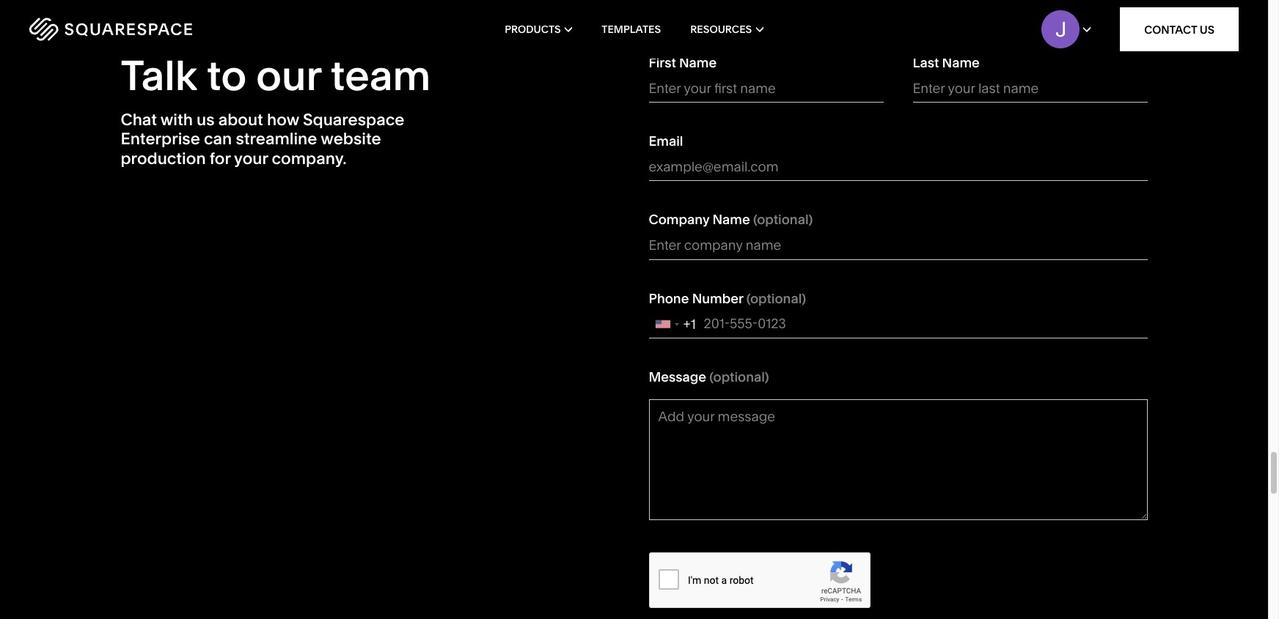 Task type: locate. For each thing, give the bounding box(es) containing it.
about
[[218, 110, 263, 130]]

Last Name text field
[[913, 75, 1148, 103]]

name for first
[[679, 54, 717, 71]]

chat
[[121, 110, 157, 130]]

message (optional)
[[649, 369, 769, 386]]

squarespace logo link
[[29, 18, 271, 41]]

website
[[321, 129, 381, 149]]

squarespace
[[303, 110, 405, 130]]

for
[[210, 149, 231, 169]]

company.
[[272, 149, 347, 169]]

talk
[[121, 51, 197, 101]]

company name (optional)
[[649, 212, 813, 228]]

name for company
[[713, 212, 750, 228]]

Email email field
[[649, 153, 1148, 182]]

name right first
[[679, 54, 717, 71]]

+1
[[683, 316, 696, 333]]

0 vertical spatial (optional)
[[753, 212, 813, 228]]

name for last
[[943, 54, 980, 71]]

phone
[[649, 290, 689, 307]]

your
[[234, 149, 268, 169]]

squarespace logo image
[[29, 18, 192, 41]]

message
[[649, 369, 707, 386]]

First Name text field
[[649, 75, 884, 103]]

templates link
[[602, 0, 661, 59]]

to
[[207, 51, 247, 101]]

products button
[[505, 0, 572, 59]]

name
[[679, 54, 717, 71], [943, 54, 980, 71], [713, 212, 750, 228]]

our
[[256, 51, 321, 101]]

contact us
[[1145, 22, 1215, 36]]

resources button
[[691, 0, 764, 59]]

Enter company name text field
[[649, 232, 1148, 260]]

name right last
[[943, 54, 980, 71]]

with
[[161, 110, 193, 130]]

talk to our team
[[121, 51, 431, 101]]

(optional)
[[753, 212, 813, 228], [747, 290, 806, 307], [710, 369, 769, 386]]

1 vertical spatial (optional)
[[747, 290, 806, 307]]

name right the company
[[713, 212, 750, 228]]



Task type: vqa. For each thing, say whether or not it's contained in the screenshot.
for
yes



Task type: describe. For each thing, give the bounding box(es) containing it.
+1 field
[[650, 311, 701, 338]]

first name
[[649, 54, 717, 71]]

team
[[331, 51, 431, 101]]

number
[[692, 290, 744, 307]]

(optional) for company name (optional)
[[753, 212, 813, 228]]

2 vertical spatial (optional)
[[710, 369, 769, 386]]

products
[[505, 23, 561, 36]]

email
[[649, 133, 683, 150]]

streamline
[[236, 129, 317, 149]]

contact
[[1145, 22, 1198, 36]]

first
[[649, 54, 676, 71]]

can
[[204, 129, 232, 149]]

contact us link
[[1120, 7, 1239, 51]]

Add your message text field
[[649, 400, 1148, 521]]

how
[[267, 110, 299, 130]]

phone number (optional)
[[649, 290, 806, 307]]

resources
[[691, 23, 752, 36]]

company
[[649, 212, 710, 228]]

(optional) for phone number (optional)
[[747, 290, 806, 307]]

us
[[1200, 22, 1215, 36]]

last name
[[913, 54, 980, 71]]

us
[[197, 110, 215, 130]]

enterprise
[[121, 129, 200, 149]]

templates
[[602, 23, 661, 36]]

last
[[913, 54, 939, 71]]

201-555-0123 telephone field
[[649, 311, 1148, 339]]

chat with us about how squarespace enterprise can streamline website production for your company.
[[121, 110, 405, 169]]

production
[[121, 149, 206, 169]]



